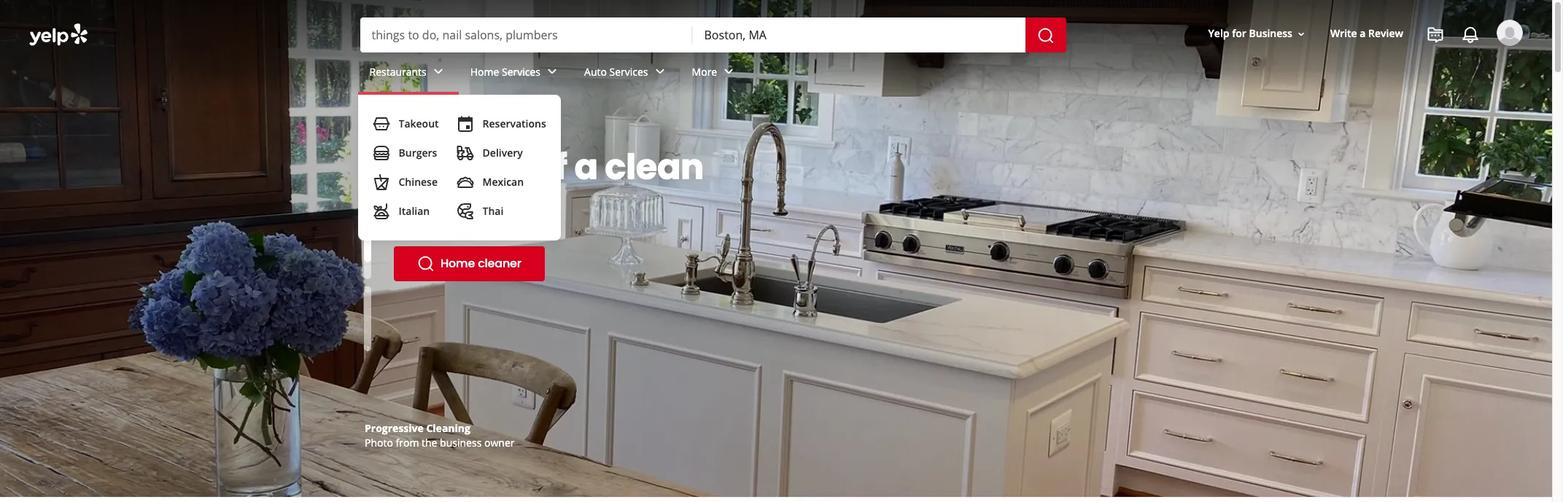 Task type: vqa. For each thing, say whether or not it's contained in the screenshot.
from
yes



Task type: describe. For each thing, give the bounding box(es) containing it.
home cleaner link
[[394, 247, 545, 282]]

italian link
[[367, 197, 445, 226]]

restaurants
[[370, 65, 427, 78]]

more link
[[680, 53, 749, 95]]

a inside the gift of a clean home
[[574, 143, 598, 192]]

italian
[[399, 204, 430, 218]]

16 chevron down v2 image
[[1296, 28, 1307, 40]]

delivery link
[[451, 139, 552, 168]]

thai
[[483, 204, 504, 218]]

clean
[[605, 143, 704, 192]]

24 search v2 image
[[417, 255, 435, 273]]

explore banner section banner
[[0, 0, 1553, 498]]

the
[[422, 436, 437, 450]]

yelp for business
[[1209, 27, 1293, 40]]

24 delivery v2 image
[[456, 144, 474, 162]]

Near text field
[[704, 27, 1014, 43]]

brad k. image
[[1497, 20, 1523, 46]]

home
[[394, 184, 497, 233]]

chinese link
[[367, 168, 445, 197]]

chinese
[[399, 175, 438, 189]]

progressive cleaning photo from the business owner
[[365, 422, 515, 450]]

burgers link
[[367, 139, 445, 168]]

yelp
[[1209, 27, 1230, 40]]

24 chevron down v2 image for more
[[720, 63, 738, 81]]

user actions element
[[1197, 18, 1544, 108]]

home services
[[470, 65, 541, 78]]

of
[[533, 143, 567, 192]]

24 chevron down v2 image for restaurants
[[430, 63, 447, 81]]

the gift of a clean home
[[394, 143, 704, 233]]

a inside write a review link
[[1360, 27, 1366, 40]]

projects image
[[1427, 26, 1445, 44]]

auto services link
[[573, 53, 680, 95]]

24 italian v2 image
[[372, 203, 390, 220]]

home services link
[[459, 53, 573, 95]]

business
[[1249, 27, 1293, 40]]

home for home cleaner
[[441, 255, 475, 272]]

home cleaner
[[441, 255, 521, 272]]

24 takeout v2 image
[[372, 115, 390, 133]]

the
[[394, 143, 459, 192]]

takeout
[[399, 117, 439, 131]]



Task type: locate. For each thing, give the bounding box(es) containing it.
auto services
[[584, 65, 648, 78]]

24 thai v2 image
[[456, 203, 474, 220]]

menu containing takeout
[[358, 95, 561, 241]]

none field near
[[704, 27, 1014, 43]]

services
[[502, 65, 541, 78], [610, 65, 648, 78]]

reservations link
[[451, 109, 552, 139]]

owner
[[484, 436, 515, 450]]

24 chinese v2 image
[[372, 174, 390, 191]]

0 vertical spatial a
[[1360, 27, 1366, 40]]

progressive
[[365, 422, 424, 436]]

a right of
[[574, 143, 598, 192]]

1 horizontal spatial none field
[[704, 27, 1014, 43]]

None field
[[372, 27, 681, 43], [704, 27, 1014, 43]]

more
[[692, 65, 717, 78]]

auto
[[584, 65, 607, 78]]

write
[[1331, 27, 1357, 40]]

from
[[396, 436, 419, 450]]

2 none field from the left
[[704, 27, 1014, 43]]

24 chevron down v2 image inside more link
[[720, 63, 738, 81]]

Find text field
[[372, 27, 681, 43]]

services for home services
[[502, 65, 541, 78]]

none field the find
[[372, 27, 681, 43]]

24 chevron down v2 image for auto services
[[651, 63, 669, 81]]

2 horizontal spatial 24 chevron down v2 image
[[720, 63, 738, 81]]

1 horizontal spatial services
[[610, 65, 648, 78]]

services left 24 chevron down v2 image
[[502, 65, 541, 78]]

2 24 chevron down v2 image from the left
[[651, 63, 669, 81]]

3 24 chevron down v2 image from the left
[[720, 63, 738, 81]]

write a review link
[[1325, 21, 1410, 47]]

1 none field from the left
[[372, 27, 681, 43]]

write a review
[[1331, 27, 1404, 40]]

home
[[470, 65, 499, 78], [441, 255, 475, 272]]

home for home services
[[470, 65, 499, 78]]

burgers
[[399, 146, 437, 160]]

0 horizontal spatial a
[[574, 143, 598, 192]]

home up the reservations link
[[470, 65, 499, 78]]

1 horizontal spatial a
[[1360, 27, 1366, 40]]

1 vertical spatial home
[[441, 255, 475, 272]]

cleaner
[[478, 255, 521, 272]]

services right auto
[[610, 65, 648, 78]]

menu
[[358, 95, 561, 241]]

business
[[440, 436, 482, 450]]

24 chevron down v2 image right the more
[[720, 63, 738, 81]]

1 24 chevron down v2 image from the left
[[430, 63, 447, 81]]

0 vertical spatial home
[[470, 65, 499, 78]]

home right 24 search v2 icon
[[441, 255, 475, 272]]

24 burgers v2 image
[[372, 144, 390, 162]]

reservations
[[483, 117, 546, 131]]

mexican link
[[451, 168, 552, 197]]

1 services from the left
[[502, 65, 541, 78]]

gift
[[466, 143, 526, 192]]

notifications image
[[1462, 26, 1480, 44]]

services for auto services
[[610, 65, 648, 78]]

progressive cleaning link
[[365, 422, 471, 436]]

0 horizontal spatial services
[[502, 65, 541, 78]]

24 chevron down v2 image
[[544, 63, 561, 81]]

delivery
[[483, 146, 523, 160]]

review
[[1369, 27, 1404, 40]]

None search field
[[0, 0, 1553, 241], [360, 18, 1069, 53], [0, 0, 1553, 241], [360, 18, 1069, 53]]

for
[[1232, 27, 1247, 40]]

24 chevron down v2 image inside restaurants link
[[430, 63, 447, 81]]

mexican
[[483, 175, 524, 189]]

24 chevron down v2 image right auto services
[[651, 63, 669, 81]]

menu inside the business categories element
[[358, 95, 561, 241]]

24 reservations v2 image
[[456, 115, 474, 133]]

a right write
[[1360, 27, 1366, 40]]

1 horizontal spatial 24 chevron down v2 image
[[651, 63, 669, 81]]

thai link
[[451, 197, 552, 226]]

0 horizontal spatial 24 chevron down v2 image
[[430, 63, 447, 81]]

a
[[1360, 27, 1366, 40], [574, 143, 598, 192]]

business categories element
[[358, 53, 1523, 241]]

24 chevron down v2 image right restaurants
[[430, 63, 447, 81]]

0 horizontal spatial none field
[[372, 27, 681, 43]]

1 vertical spatial a
[[574, 143, 598, 192]]

24 chevron down v2 image
[[430, 63, 447, 81], [651, 63, 669, 81], [720, 63, 738, 81]]

2 services from the left
[[610, 65, 648, 78]]

search image
[[1037, 27, 1055, 44]]

cleaning
[[426, 422, 471, 436]]

restaurants link
[[358, 53, 459, 95]]

home inside the business categories element
[[470, 65, 499, 78]]

takeout link
[[367, 109, 445, 139]]

24 mexican v2 image
[[456, 174, 474, 191]]

24 chevron down v2 image inside the auto services link
[[651, 63, 669, 81]]

yelp for business button
[[1203, 21, 1313, 47]]

photo
[[365, 436, 393, 450]]



